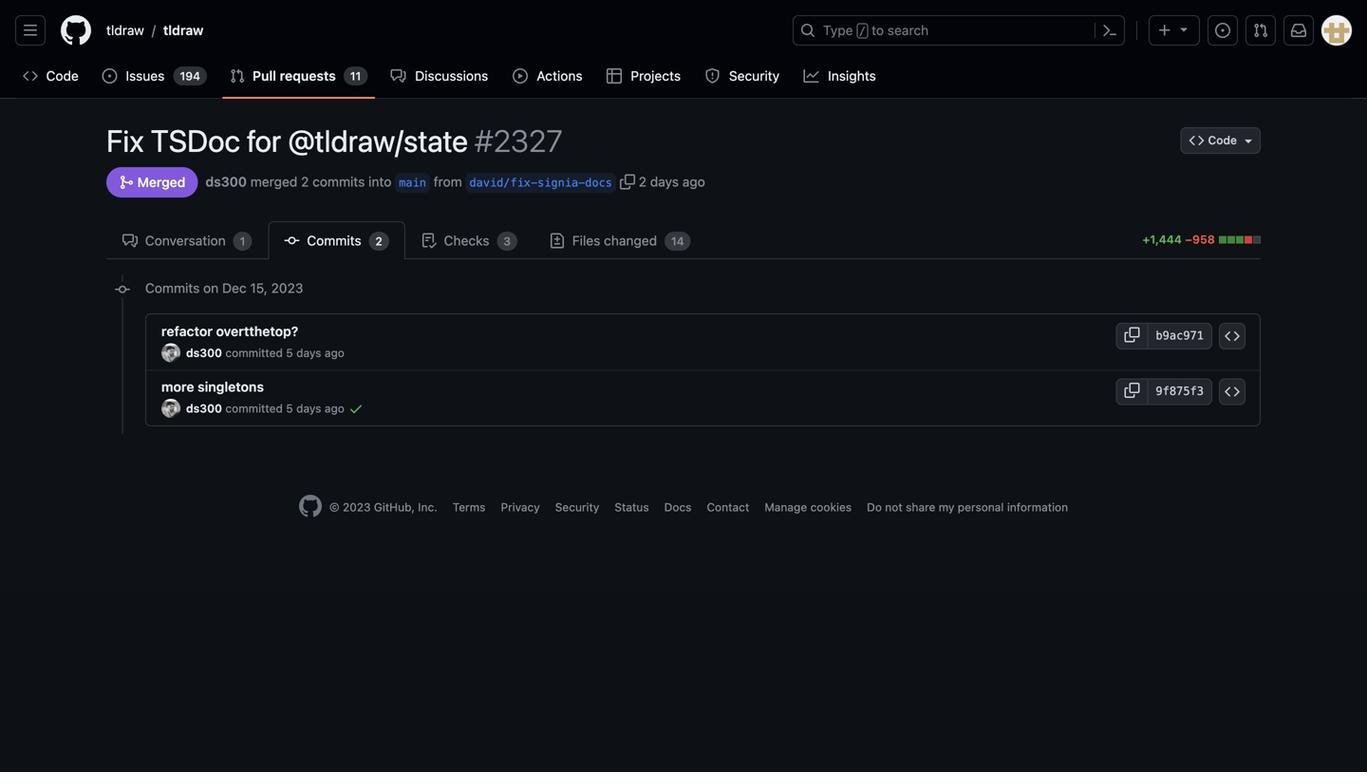 Task type: locate. For each thing, give the bounding box(es) containing it.
0 vertical spatial security link
[[698, 62, 789, 90]]

triangle down image right plus icon
[[1177, 21, 1192, 37]]

commits for commits on dec 15, 2023
[[145, 280, 200, 296]]

table image
[[607, 68, 622, 84]]

1 vertical spatial ago
[[325, 346, 345, 360]]

pull requests
[[253, 68, 336, 84]]

ds300 committed 5 days ago down singletons
[[186, 402, 345, 415]]

2023 right ©
[[343, 501, 371, 514]]

code image
[[1190, 133, 1205, 148]]

1 ds300 committed 5 days ago from the top
[[186, 346, 345, 360]]

1 vertical spatial ds300
[[186, 346, 222, 360]]

ds300 committed 5 days ago for more singletons
[[186, 402, 345, 415]]

0 vertical spatial security
[[730, 68, 780, 84]]

refactor overtthetop? link
[[161, 323, 299, 339]]

status
[[615, 501, 649, 514]]

0 horizontal spatial security link
[[555, 501, 600, 514]]

1 vertical spatial ds300 committed 5 days ago
[[186, 402, 345, 415]]

security
[[730, 68, 780, 84], [555, 501, 600, 514]]

0 vertical spatial @ds300 image
[[161, 343, 180, 362]]

ds300 down refactor at the top of the page
[[186, 346, 222, 360]]

1 vertical spatial @ds300 image
[[161, 399, 180, 418]]

b9ac971
[[1156, 329, 1205, 342]]

+1,444 −958
[[1143, 233, 1219, 246]]

@tldraw/state
[[288, 123, 468, 159]]

1 horizontal spatial 2
[[376, 235, 383, 248]]

security right 'shield' icon on the right of page
[[730, 68, 780, 84]]

code image
[[23, 68, 38, 84], [1225, 329, 1241, 344], [1225, 384, 1241, 399]]

5 left 5 / 6 checks ok icon
[[286, 402, 293, 415]]

0 vertical spatial code
[[46, 68, 79, 84]]

fix
[[106, 123, 144, 159]]

tsdoc
[[151, 123, 240, 159]]

projects link
[[599, 62, 690, 90]]

comment discussion image
[[123, 233, 138, 248]]

0 vertical spatial 5
[[286, 346, 293, 360]]

merged
[[251, 174, 298, 189]]

/
[[152, 22, 156, 38], [859, 25, 866, 38]]

more singletons link
[[161, 379, 264, 395]]

code
[[46, 68, 79, 84], [1209, 133, 1238, 147]]

2023 right 15,
[[271, 280, 303, 296]]

ago
[[683, 174, 706, 189], [325, 346, 345, 360], [325, 402, 345, 415]]

1 vertical spatial security
[[555, 501, 600, 514]]

ds300 link
[[206, 172, 247, 192], [186, 346, 222, 360], [186, 402, 222, 415]]

git commit image right 1
[[285, 233, 300, 248]]

ds300 committed 5 days ago down the overtthetop?
[[186, 346, 345, 360]]

commits
[[304, 233, 365, 248], [145, 280, 200, 296]]

1 vertical spatial code image
[[1225, 329, 1241, 344]]

/ up issues
[[152, 22, 156, 38]]

ds300 link for overtthetop?
[[186, 346, 222, 360]]

notifications image
[[1292, 23, 1307, 38]]

1 vertical spatial git commit image
[[115, 282, 130, 297]]

committed down singletons
[[226, 402, 283, 415]]

refactor overtthetop?
[[161, 323, 299, 339]]

privacy link
[[501, 501, 540, 514]]

2 vertical spatial ago
[[325, 402, 345, 415]]

play image
[[513, 68, 528, 84]]

14
[[672, 235, 685, 248]]

1 horizontal spatial triangle down image
[[1242, 133, 1257, 148]]

discussions link
[[383, 62, 498, 90]]

2 5 from the top
[[286, 402, 293, 415]]

1 horizontal spatial /
[[859, 25, 866, 38]]

0 horizontal spatial 2023
[[271, 280, 303, 296]]

code image right 9f875f3 "link"
[[1225, 384, 1241, 399]]

0 horizontal spatial tldraw link
[[99, 15, 152, 46]]

1 vertical spatial ds300 link
[[186, 346, 222, 360]]

git commit image down comment discussion icon
[[115, 282, 130, 297]]

commits left on
[[145, 280, 200, 296]]

list
[[99, 15, 782, 46]]

changed
[[604, 233, 658, 248]]

days right 'copy' image
[[651, 174, 679, 189]]

1 horizontal spatial security
[[730, 68, 780, 84]]

on
[[203, 280, 219, 296]]

commits for commits
[[304, 233, 365, 248]]

2 left checklist image at left
[[376, 235, 383, 248]]

inc.
[[418, 501, 438, 514]]

1 vertical spatial security link
[[555, 501, 600, 514]]

days left 5 / 6 checks ok icon
[[296, 402, 322, 415]]

3
[[504, 235, 511, 248]]

1 horizontal spatial tldraw
[[163, 22, 204, 38]]

more
[[161, 379, 194, 395]]

tldraw link
[[99, 15, 152, 46], [156, 15, 211, 46]]

@ds300 image down more
[[161, 399, 180, 418]]

1 vertical spatial committed
[[226, 402, 283, 415]]

docs link
[[665, 501, 692, 514]]

ds300 down more singletons at left
[[186, 402, 222, 415]]

1 horizontal spatial security link
[[698, 62, 789, 90]]

0 vertical spatial triangle down image
[[1177, 21, 1192, 37]]

1 horizontal spatial tldraw link
[[156, 15, 211, 46]]

ds300 committed 5 days ago
[[186, 346, 345, 360], [186, 402, 345, 415]]

5 down the overtthetop?
[[286, 346, 293, 360]]

code image for more singletons
[[1225, 384, 1241, 399]]

for
[[247, 123, 281, 159]]

code image left issue opened icon
[[23, 68, 38, 84]]

−958
[[1186, 233, 1216, 246]]

personal
[[958, 501, 1005, 514]]

insights link
[[797, 62, 886, 90]]

security link left graph icon
[[698, 62, 789, 90]]

terms
[[453, 501, 486, 514]]

ds300 merged 2 commits into main from david/fix-signia-docs
[[206, 174, 613, 189]]

0 vertical spatial committed
[[226, 346, 283, 360]]

files changed
[[569, 233, 661, 248]]

security left status link at the left of the page
[[555, 501, 600, 514]]

2 inside pull request tabs element
[[376, 235, 383, 248]]

2
[[301, 174, 309, 189], [639, 174, 647, 189], [376, 235, 383, 248]]

code right code icon
[[1209, 133, 1238, 147]]

files
[[573, 233, 601, 248]]

0 horizontal spatial 2
[[301, 174, 309, 189]]

days for overtthetop?
[[296, 346, 322, 360]]

security link left status link at the left of the page
[[555, 501, 600, 514]]

0 vertical spatial ds300 link
[[206, 172, 247, 192]]

main
[[399, 176, 426, 189]]

ds300 link left the merged
[[206, 172, 247, 192]]

manage
[[765, 501, 808, 514]]

commits inside pull request tabs element
[[304, 233, 365, 248]]

git commit image
[[285, 233, 300, 248], [115, 282, 130, 297]]

refactor
[[161, 323, 213, 339]]

singletons
[[198, 379, 264, 395]]

©
[[329, 501, 340, 514]]

/ inside the tldraw / tldraw
[[152, 22, 156, 38]]

homepage image
[[299, 495, 322, 518]]

requests
[[280, 68, 336, 84]]

days down the overtthetop?
[[296, 346, 322, 360]]

2 days ago
[[639, 174, 706, 189]]

ds300 left the merged
[[206, 174, 247, 189]]

ago for more singletons
[[325, 402, 345, 415]]

ds300 link down refactor at the top of the page
[[186, 346, 222, 360]]

commits
[[313, 174, 365, 189]]

0 vertical spatial days
[[651, 174, 679, 189]]

+1,444
[[1143, 233, 1183, 246]]

copy the full sha image
[[1125, 327, 1140, 342]]

0 horizontal spatial /
[[152, 22, 156, 38]]

1
[[240, 235, 245, 248]]

committed for overtthetop?
[[226, 346, 283, 360]]

© 2023 github, inc.
[[329, 501, 438, 514]]

privacy
[[501, 501, 540, 514]]

b9ac971 link
[[1148, 323, 1213, 350]]

1 tldraw from the left
[[106, 22, 144, 38]]

commits on dec 15, 2023
[[145, 280, 303, 296]]

tldraw link up issue opened icon
[[99, 15, 152, 46]]

github,
[[374, 501, 415, 514]]

triangle down image
[[1177, 21, 1192, 37], [1242, 133, 1257, 148]]

tldraw up issue opened icon
[[106, 22, 144, 38]]

2 @ds300 image from the top
[[161, 399, 180, 418]]

git pull request image
[[1254, 23, 1269, 38]]

2 ds300 committed 5 days ago from the top
[[186, 402, 345, 415]]

code left issue opened icon
[[46, 68, 79, 84]]

0 horizontal spatial tldraw
[[106, 22, 144, 38]]

2 horizontal spatial 2
[[639, 174, 647, 189]]

ds300 link down more singletons at left
[[186, 402, 222, 415]]

committed down the overtthetop?
[[226, 346, 283, 360]]

1 vertical spatial 2023
[[343, 501, 371, 514]]

0 vertical spatial git commit image
[[285, 233, 300, 248]]

days
[[651, 174, 679, 189], [296, 346, 322, 360], [296, 402, 322, 415]]

committed
[[226, 346, 283, 360], [226, 402, 283, 415]]

issues
[[126, 68, 165, 84]]

/ inside type / to search
[[859, 25, 866, 38]]

code image right b9ac971 link
[[1225, 329, 1241, 344]]

/ left to
[[859, 25, 866, 38]]

@ds300 image for more singletons
[[161, 399, 180, 418]]

2 committed from the top
[[226, 402, 283, 415]]

@ds300 image down refactor at the top of the page
[[161, 343, 180, 362]]

ds300
[[206, 174, 247, 189], [186, 346, 222, 360], [186, 402, 222, 415]]

5
[[286, 346, 293, 360], [286, 402, 293, 415]]

1 @ds300 image from the top
[[161, 343, 180, 362]]

2 vertical spatial ds300 link
[[186, 402, 222, 415]]

0 horizontal spatial commits
[[145, 280, 200, 296]]

5 for refactor overtthetop?
[[286, 346, 293, 360]]

15,
[[250, 280, 268, 296]]

11
[[350, 69, 361, 83]]

1 horizontal spatial commits
[[304, 233, 365, 248]]

1 committed from the top
[[226, 346, 283, 360]]

1 vertical spatial 5
[[286, 402, 293, 415]]

manage cookies button
[[765, 499, 852, 516]]

1 vertical spatial commits
[[145, 280, 200, 296]]

search
[[888, 22, 929, 38]]

security link
[[698, 62, 789, 90], [555, 501, 600, 514]]

2 vertical spatial code image
[[1225, 384, 1241, 399]]

docs
[[585, 176, 613, 189]]

0 vertical spatial ds300 committed 5 days ago
[[186, 346, 345, 360]]

triangle down image right code icon
[[1242, 133, 1257, 148]]

dec
[[222, 280, 247, 296]]

tldraw link up 194
[[156, 15, 211, 46]]

0 vertical spatial commits
[[304, 233, 365, 248]]

2 vertical spatial ds300
[[186, 402, 222, 415]]

1 horizontal spatial code
[[1209, 133, 1238, 147]]

@ds300 image
[[161, 343, 180, 362], [161, 399, 180, 418]]

tldraw
[[106, 22, 144, 38], [163, 22, 204, 38]]

2 right 'copy' image
[[639, 174, 647, 189]]

1 vertical spatial days
[[296, 346, 322, 360]]

1 vertical spatial triangle down image
[[1242, 133, 1257, 148]]

1 5 from the top
[[286, 346, 293, 360]]

1 horizontal spatial 2023
[[343, 501, 371, 514]]

david/fix-
[[470, 176, 538, 189]]

2 vertical spatial days
[[296, 402, 322, 415]]

tldraw up 194
[[163, 22, 204, 38]]

copy image
[[620, 174, 635, 189]]

2 right the merged
[[301, 174, 309, 189]]

command palette image
[[1103, 23, 1118, 38]]

do not share my personal information button
[[867, 499, 1069, 516]]

main link
[[399, 173, 426, 193]]

information
[[1008, 501, 1069, 514]]

commits down commits
[[304, 233, 365, 248]]

do not share my personal information
[[867, 501, 1069, 514]]



Task type: describe. For each thing, give the bounding box(es) containing it.
2 for 2 days ago
[[639, 174, 647, 189]]

pull
[[253, 68, 276, 84]]

to
[[872, 22, 884, 38]]

1 tldraw link from the left
[[99, 15, 152, 46]]

signia-
[[538, 176, 585, 189]]

insights
[[829, 68, 877, 84]]

contact link
[[707, 501, 750, 514]]

issue opened image
[[102, 68, 117, 84]]

fix tsdoc for @tldraw/state #2327
[[106, 123, 563, 159]]

pull request tabs element
[[106, 221, 1134, 259]]

discussions
[[415, 68, 488, 84]]

ds300 link for singletons
[[186, 402, 222, 415]]

0 vertical spatial ds300
[[206, 174, 247, 189]]

2 tldraw link from the left
[[156, 15, 211, 46]]

do
[[867, 501, 882, 514]]

/ for tldraw
[[152, 22, 156, 38]]

0 vertical spatial 2023
[[271, 280, 303, 296]]

194
[[180, 69, 200, 83]]

terms link
[[453, 501, 486, 514]]

0 horizontal spatial security
[[555, 501, 600, 514]]

david/fix-signia-docs link
[[470, 173, 613, 193]]

my
[[939, 501, 955, 514]]

file diff image
[[550, 233, 565, 248]]

into
[[369, 174, 392, 189]]

from
[[434, 174, 462, 189]]

more singletons
[[161, 379, 264, 395]]

committed for singletons
[[226, 402, 283, 415]]

status link
[[615, 501, 649, 514]]

shield image
[[705, 68, 720, 84]]

tldraw / tldraw
[[106, 22, 204, 38]]

ago for refactor overtthetop?
[[325, 346, 345, 360]]

comment discussion image
[[391, 68, 406, 84]]

manage cookies
[[765, 501, 852, 514]]

ds300 for singletons
[[186, 402, 222, 415]]

type
[[824, 22, 854, 38]]

0 vertical spatial code image
[[23, 68, 38, 84]]

git merge image
[[119, 175, 134, 190]]

5 for more singletons
[[286, 402, 293, 415]]

2 tldraw from the left
[[163, 22, 204, 38]]

issue opened image
[[1216, 23, 1231, 38]]

1 horizontal spatial git commit image
[[285, 233, 300, 248]]

1 vertical spatial code
[[1209, 133, 1238, 147]]

ds300 for overtthetop?
[[186, 346, 222, 360]]

list containing tldraw / tldraw
[[99, 15, 782, 46]]

9f875f3
[[1156, 385, 1205, 398]]

5 / 6 checks ok image
[[348, 401, 364, 416]]

@ds300 image for refactor overtthetop?
[[161, 343, 180, 362]]

contact
[[707, 501, 750, 514]]

0 vertical spatial ago
[[683, 174, 706, 189]]

days for singletons
[[296, 402, 322, 415]]

#2327
[[475, 123, 563, 159]]

code image for refactor overtthetop?
[[1225, 329, 1241, 344]]

0 horizontal spatial code
[[46, 68, 79, 84]]

/ for type
[[859, 25, 866, 38]]

type / to search
[[824, 22, 929, 38]]

actions
[[537, 68, 583, 84]]

share
[[906, 501, 936, 514]]

actions link
[[505, 62, 592, 90]]

overtthetop?
[[216, 323, 299, 339]]

git pull request image
[[230, 68, 245, 84]]

copy the full sha image
[[1125, 383, 1140, 398]]

ds300 committed 5 days ago for refactor overtthetop?
[[186, 346, 345, 360]]

checklist image
[[422, 233, 437, 248]]

plus image
[[1158, 23, 1173, 38]]

not
[[886, 501, 903, 514]]

homepage image
[[61, 15, 91, 46]]

graph image
[[804, 68, 819, 84]]

projects
[[631, 68, 681, 84]]

9f875f3 link
[[1148, 379, 1213, 405]]

2 for 2
[[376, 235, 383, 248]]

docs
[[665, 501, 692, 514]]

conversation
[[142, 233, 229, 248]]

cookies
[[811, 501, 852, 514]]

code link
[[15, 62, 87, 90]]

merged
[[134, 174, 186, 190]]

0 horizontal spatial git commit image
[[115, 282, 130, 297]]

checks
[[441, 233, 493, 248]]

0 horizontal spatial triangle down image
[[1177, 21, 1192, 37]]



Task type: vqa. For each thing, say whether or not it's contained in the screenshot.
151
no



